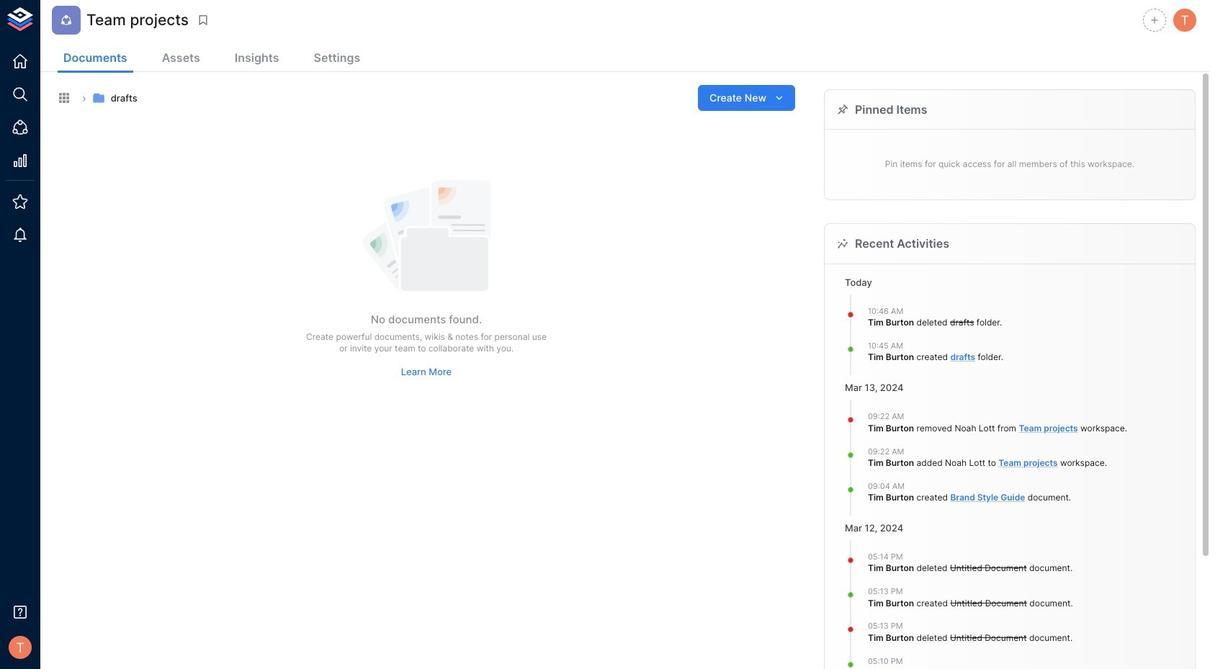 Task type: describe. For each thing, give the bounding box(es) containing it.
bookmark image
[[197, 14, 210, 27]]



Task type: vqa. For each thing, say whether or not it's contained in the screenshot.
A chart. element
no



